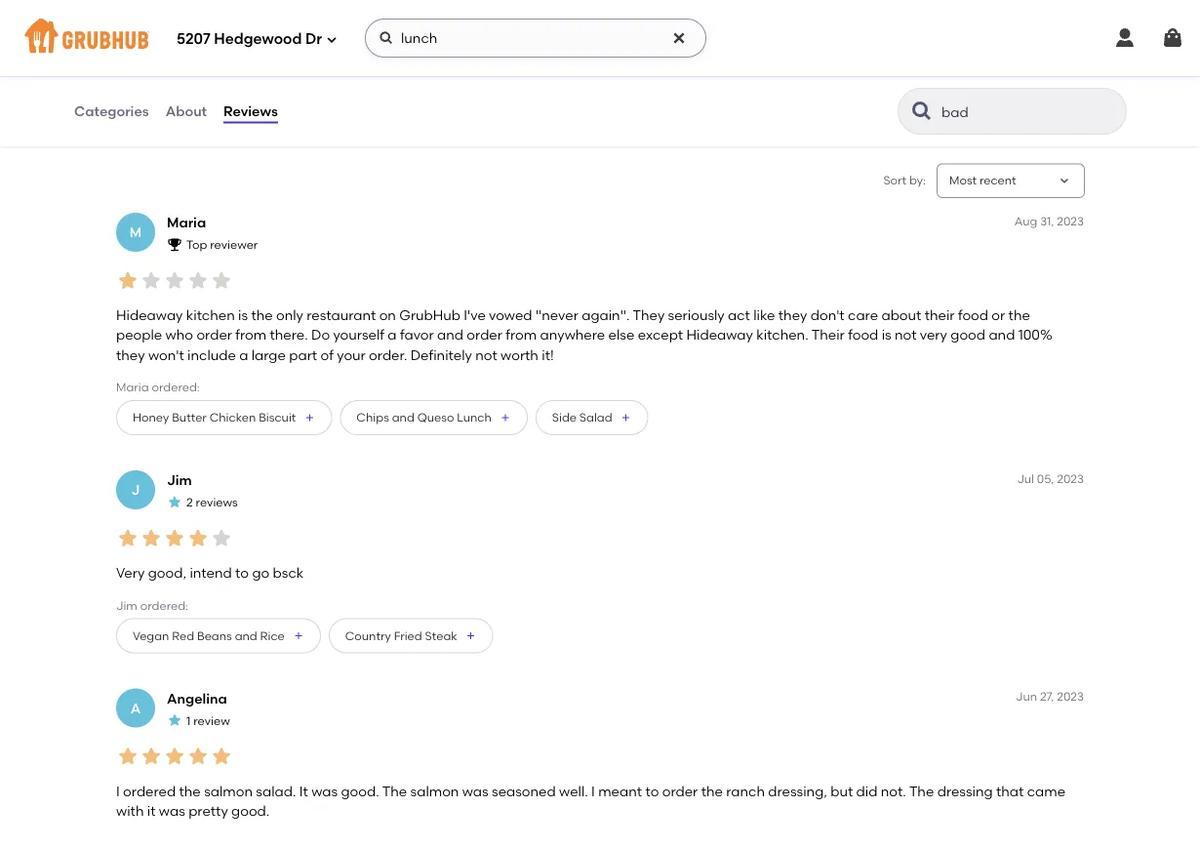 Task type: locate. For each thing, give the bounding box(es) containing it.
hedgewood
[[214, 30, 302, 48]]

1 vertical spatial is
[[882, 327, 892, 343]]

0 horizontal spatial hideaway
[[116, 307, 183, 323]]

2 2023 from the top
[[1057, 471, 1084, 486]]

the right it
[[382, 783, 407, 799]]

honey
[[133, 410, 169, 425]]

1
[[186, 714, 191, 728]]

meant
[[598, 783, 642, 799]]

1 vertical spatial food
[[958, 307, 989, 323]]

0 horizontal spatial they
[[116, 346, 145, 363]]

include
[[187, 346, 236, 363]]

country
[[345, 629, 391, 643]]

side salad button
[[536, 400, 649, 435]]

delivery
[[220, 96, 264, 111]]

maria up the honey
[[116, 380, 149, 394]]

hideaway down act in the right of the page
[[687, 327, 753, 343]]

hideaway up people
[[116, 307, 183, 323]]

about
[[166, 103, 207, 119]]

1 horizontal spatial is
[[882, 327, 892, 343]]

1 horizontal spatial maria
[[167, 214, 206, 231]]

honey butter chicken biscuit button
[[116, 400, 332, 435]]

0 vertical spatial hideaway
[[116, 307, 183, 323]]

chips
[[357, 410, 389, 425]]

0 horizontal spatial i
[[116, 783, 120, 799]]

ordered
[[123, 783, 176, 799]]

maria
[[167, 214, 206, 231], [116, 380, 149, 394]]

0 horizontal spatial to
[[235, 565, 249, 581]]

05,
[[1037, 471, 1054, 486]]

plus icon image for honey butter chicken biscuit
[[304, 412, 316, 424]]

a
[[131, 700, 141, 716]]

svg image
[[1114, 26, 1137, 50], [1161, 26, 1185, 50], [326, 34, 338, 45]]

1 horizontal spatial food
[[848, 327, 879, 343]]

bsck
[[273, 565, 304, 581]]

order.
[[369, 346, 407, 363]]

m
[[130, 224, 142, 240]]

salad.
[[256, 783, 296, 799]]

red
[[172, 629, 194, 643]]

plus icon image right biscuit
[[304, 412, 316, 424]]

salmon up the pretty
[[204, 783, 253, 799]]

they down people
[[116, 346, 145, 363]]

plus icon image inside chips and queso lunch button
[[499, 412, 511, 424]]

1 vertical spatial to
[[645, 783, 659, 799]]

2023 right 05,
[[1057, 471, 1084, 486]]

that
[[996, 783, 1024, 799]]

plus icon image for vegan red beans and rice
[[293, 630, 304, 642]]

0 horizontal spatial good.
[[231, 802, 270, 819]]

star icon image
[[116, 269, 140, 292], [140, 269, 163, 292], [163, 269, 186, 292], [186, 269, 210, 292], [210, 269, 233, 292], [167, 494, 182, 510], [116, 527, 140, 550], [140, 527, 163, 550], [163, 527, 186, 550], [186, 527, 210, 550], [210, 527, 233, 550], [167, 712, 182, 728], [116, 745, 140, 768], [140, 745, 163, 768], [163, 745, 186, 768], [186, 745, 210, 768], [210, 745, 233, 768]]

vegan red beans and rice
[[133, 629, 285, 643]]

categories button
[[73, 76, 150, 146]]

i right well.
[[591, 783, 595, 799]]

from up worth
[[506, 327, 537, 343]]

hideaway kitchen is the only restaurant on grubhub i've vowed "never again". they seriously act like they don't care about their food or the people who order from there. do yourself a favor and order from anywhere else except hideaway kitchen. their food is not very good and 100% they won't include a large part of your order. definitely not worth it!
[[116, 307, 1053, 363]]

chicken
[[209, 410, 256, 425]]

1 horizontal spatial from
[[506, 327, 537, 343]]

except
[[638, 327, 683, 343]]

2 from from the left
[[506, 327, 537, 343]]

Search for food, convenience, alcohol... search field
[[365, 19, 707, 58]]

ordered: up butter
[[152, 380, 200, 394]]

1 vertical spatial maria
[[116, 380, 149, 394]]

plus icon image inside vegan red beans and rice "button"
[[293, 630, 304, 642]]

salmon
[[204, 783, 253, 799], [410, 783, 459, 799]]

2023 right 27,
[[1057, 690, 1084, 704]]

0 horizontal spatial the
[[382, 783, 407, 799]]

they up kitchen.
[[779, 307, 807, 323]]

27,
[[1040, 690, 1054, 704]]

i up 'with'
[[116, 783, 120, 799]]

100%
[[1019, 327, 1053, 343]]

to left go
[[235, 565, 249, 581]]

salmon left seasoned
[[410, 783, 459, 799]]

i've
[[464, 307, 486, 323]]

0 horizontal spatial a
[[239, 346, 248, 363]]

0 horizontal spatial jim
[[116, 598, 137, 612]]

plus icon image inside side salad button
[[620, 412, 632, 424]]

reviews
[[224, 103, 278, 119]]

1 horizontal spatial a
[[388, 327, 397, 343]]

2 vertical spatial food
[[848, 327, 879, 343]]

1 2023 from the top
[[1057, 214, 1084, 228]]

order down correct
[[313, 96, 343, 111]]

2 horizontal spatial svg image
[[1161, 26, 1185, 50]]

to inside 'i ordered the salmon salad. it was good. the salmon was seasoned well. i meant to order the ranch dressing, but did not. the dressing that came with it was pretty good.'
[[645, 783, 659, 799]]

is down about
[[882, 327, 892, 343]]

0 horizontal spatial maria
[[116, 380, 149, 394]]

and right chips
[[392, 410, 415, 425]]

0 horizontal spatial food
[[163, 77, 189, 91]]

2023 right 31, on the right of page
[[1057, 214, 1084, 228]]

1 horizontal spatial good.
[[341, 783, 379, 799]]

and left "rice"
[[235, 629, 257, 643]]

plus icon image right lunch
[[499, 412, 511, 424]]

from
[[236, 327, 267, 343], [506, 327, 537, 343]]

plus icon image for side salad
[[620, 412, 632, 424]]

2 svg image from the left
[[671, 30, 687, 46]]

2023 for the
[[1057, 690, 1084, 704]]

do
[[311, 327, 330, 343]]

ordered: down good,
[[140, 598, 188, 612]]

1 horizontal spatial svg image
[[1114, 26, 1137, 50]]

don't
[[811, 307, 845, 323]]

rice
[[260, 629, 285, 643]]

your
[[337, 346, 366, 363]]

aug 31, 2023
[[1015, 214, 1084, 228]]

not
[[895, 327, 917, 343], [475, 346, 497, 363]]

jim up 2
[[167, 472, 192, 489]]

1 vertical spatial ordered:
[[140, 598, 188, 612]]

country fried steak
[[345, 629, 457, 643]]

ordered:
[[152, 380, 200, 394], [140, 598, 188, 612]]

was
[[311, 783, 338, 799], [462, 783, 489, 799], [159, 802, 185, 819]]

food down the care
[[848, 327, 879, 343]]

0 vertical spatial jim
[[167, 472, 192, 489]]

yourself
[[333, 327, 384, 343]]

a up order.
[[388, 327, 397, 343]]

2
[[186, 495, 193, 510]]

1 horizontal spatial they
[[779, 307, 807, 323]]

0 horizontal spatial was
[[159, 802, 185, 819]]

1 horizontal spatial salmon
[[410, 783, 459, 799]]

jim down very
[[116, 598, 137, 612]]

1 vertical spatial 2023
[[1057, 471, 1084, 486]]

dressing,
[[768, 783, 827, 799]]

or
[[992, 307, 1005, 323]]

0 horizontal spatial salmon
[[204, 783, 253, 799]]

vegan red beans and rice button
[[116, 618, 321, 653]]

and
[[437, 327, 464, 343], [989, 327, 1015, 343], [392, 410, 415, 425], [235, 629, 257, 643]]

who
[[166, 327, 193, 343]]

1 horizontal spatial the
[[909, 783, 934, 799]]

recent
[[980, 173, 1017, 187]]

0 vertical spatial maria
[[167, 214, 206, 231]]

1 horizontal spatial not
[[895, 327, 917, 343]]

their
[[925, 307, 955, 323]]

84
[[128, 55, 145, 72]]

order right meant
[[662, 783, 698, 799]]

good. right it
[[341, 783, 379, 799]]

maria up top
[[167, 214, 206, 231]]

food
[[163, 77, 189, 91], [958, 307, 989, 323], [848, 327, 879, 343]]

1 horizontal spatial jim
[[167, 472, 192, 489]]

like
[[754, 307, 775, 323]]

only
[[276, 307, 303, 323]]

svg image
[[379, 30, 394, 46], [671, 30, 687, 46]]

from up the large
[[236, 327, 267, 343]]

0 vertical spatial they
[[779, 307, 807, 323]]

0 vertical spatial ordered:
[[152, 380, 200, 394]]

plus icon image right salad
[[620, 412, 632, 424]]

a left the large
[[239, 346, 248, 363]]

plus icon image right steak
[[465, 630, 477, 642]]

not down about
[[895, 327, 917, 343]]

3 2023 from the top
[[1057, 690, 1084, 704]]

213 ratings
[[128, 20, 198, 37]]

food up 'about'
[[163, 77, 189, 91]]

search icon image
[[911, 100, 934, 123]]

good. down "salad."
[[231, 802, 270, 819]]

2 vertical spatial 2023
[[1057, 690, 1084, 704]]

0 vertical spatial is
[[238, 307, 248, 323]]

0 vertical spatial food
[[163, 77, 189, 91]]

1 horizontal spatial to
[[645, 783, 659, 799]]

the right the not.
[[909, 783, 934, 799]]

1 horizontal spatial svg image
[[671, 30, 687, 46]]

reviews button
[[223, 76, 279, 146]]

1 horizontal spatial i
[[591, 783, 595, 799]]

reviewer
[[210, 238, 258, 252]]

plus icon image inside country fried steak button
[[465, 630, 477, 642]]

food up the good
[[958, 307, 989, 323]]

is
[[238, 307, 248, 323], [882, 327, 892, 343]]

0 horizontal spatial from
[[236, 327, 267, 343]]

plus icon image
[[304, 412, 316, 424], [499, 412, 511, 424], [620, 412, 632, 424], [293, 630, 304, 642], [465, 630, 477, 642]]

order inside 'i ordered the salmon salad. it was good. the salmon was seasoned well. i meant to order the ranch dressing, but did not. the dressing that came with it was pretty good.'
[[662, 783, 698, 799]]

31,
[[1040, 214, 1054, 228]]

213
[[128, 20, 148, 37]]

maria for maria ordered:
[[116, 380, 149, 394]]

intend
[[190, 565, 232, 581]]

1 vertical spatial hideaway
[[687, 327, 753, 343]]

1 vertical spatial not
[[475, 346, 497, 363]]

good.
[[341, 783, 379, 799], [231, 802, 270, 819]]

to right meant
[[645, 783, 659, 799]]

and inside "button"
[[235, 629, 257, 643]]

"never
[[536, 307, 579, 323]]

angelina
[[167, 690, 227, 707]]

1 vertical spatial jim
[[116, 598, 137, 612]]

vegan
[[133, 629, 169, 643]]

1 horizontal spatial was
[[311, 783, 338, 799]]

is right kitchen
[[238, 307, 248, 323]]

chips and queso lunch
[[357, 410, 492, 425]]

not left worth
[[475, 346, 497, 363]]

2 the from the left
[[909, 783, 934, 799]]

0 vertical spatial 2023
[[1057, 214, 1084, 228]]

ratings
[[152, 20, 198, 37]]

categories
[[74, 103, 149, 119]]

plus icon image inside honey butter chicken biscuit button
[[304, 412, 316, 424]]

there.
[[270, 327, 308, 343]]

plus icon image right "rice"
[[293, 630, 304, 642]]

grubhub
[[399, 307, 461, 323]]

reviews
[[196, 495, 238, 510]]

0 horizontal spatial svg image
[[379, 30, 394, 46]]



Task type: vqa. For each thing, say whether or not it's contained in the screenshot.
No
no



Task type: describe. For each thing, give the bounding box(es) containing it.
2023 for the
[[1057, 214, 1084, 228]]

favor
[[400, 327, 434, 343]]

very
[[116, 565, 145, 581]]

the right or
[[1009, 307, 1030, 323]]

Search Hideaway Kitchen & Bar search field
[[940, 102, 1089, 121]]

act
[[728, 307, 750, 323]]

1 svg image from the left
[[379, 30, 394, 46]]

the up the pretty
[[179, 783, 201, 799]]

kitchen
[[186, 307, 235, 323]]

definitely
[[411, 346, 472, 363]]

ordered: for kitchen
[[152, 380, 200, 394]]

worth
[[501, 346, 539, 363]]

0 horizontal spatial svg image
[[326, 34, 338, 45]]

1 review
[[186, 714, 230, 728]]

came
[[1027, 783, 1066, 799]]

country fried steak button
[[329, 618, 493, 653]]

2 horizontal spatial was
[[462, 783, 489, 799]]

food inside 84 good food
[[163, 77, 189, 91]]

good
[[951, 327, 986, 343]]

they
[[633, 307, 665, 323]]

2 i from the left
[[591, 783, 595, 799]]

about button
[[165, 76, 208, 146]]

ordered: for good,
[[140, 598, 188, 612]]

about
[[882, 307, 922, 323]]

plus icon image for chips and queso lunch
[[499, 412, 511, 424]]

jim ordered:
[[116, 598, 188, 612]]

people
[[116, 327, 162, 343]]

very good, intend to go bsck
[[116, 565, 304, 581]]

with
[[116, 802, 144, 819]]

Sort by: field
[[950, 172, 1017, 189]]

on time delivery
[[220, 77, 266, 111]]

their
[[812, 327, 845, 343]]

maria ordered:
[[116, 380, 200, 394]]

0 vertical spatial a
[[388, 327, 397, 343]]

5207
[[177, 30, 211, 48]]

0 vertical spatial good.
[[341, 783, 379, 799]]

by:
[[909, 173, 926, 187]]

steak
[[425, 629, 457, 643]]

1 vertical spatial they
[[116, 346, 145, 363]]

0 horizontal spatial is
[[238, 307, 248, 323]]

of
[[321, 346, 334, 363]]

ranch
[[726, 783, 765, 799]]

2 salmon from the left
[[410, 783, 459, 799]]

5207 hedgewood dr
[[177, 30, 322, 48]]

jun
[[1016, 690, 1037, 704]]

top
[[186, 238, 207, 252]]

the left 'only'
[[251, 307, 273, 323]]

correct
[[313, 77, 356, 91]]

fried
[[394, 629, 422, 643]]

side salad
[[552, 410, 612, 425]]

maria for maria
[[167, 214, 206, 231]]

1 vertical spatial good.
[[231, 802, 270, 819]]

sort
[[884, 173, 907, 187]]

did
[[856, 783, 878, 799]]

0 vertical spatial to
[[235, 565, 249, 581]]

trophy icon image
[[167, 236, 182, 252]]

not.
[[881, 783, 906, 799]]

84 good food
[[128, 55, 189, 91]]

good,
[[148, 565, 186, 581]]

review
[[193, 714, 230, 728]]

jun 27, 2023
[[1016, 690, 1084, 704]]

plus icon image for country fried steak
[[465, 630, 477, 642]]

it
[[299, 783, 308, 799]]

beans
[[197, 629, 232, 643]]

honey butter chicken biscuit
[[133, 410, 296, 425]]

kitchen.
[[757, 327, 809, 343]]

queso
[[417, 410, 454, 425]]

1 i from the left
[[116, 783, 120, 799]]

pretty
[[188, 802, 228, 819]]

salad
[[580, 410, 612, 425]]

and inside button
[[392, 410, 415, 425]]

jim for jim
[[167, 472, 192, 489]]

i ordered the salmon salad. it was good. the salmon was seasoned well. i meant to order the ranch dressing, but did not. the dressing that came with it was pretty good.
[[116, 783, 1066, 819]]

seriously
[[668, 307, 725, 323]]

anywhere
[[540, 327, 605, 343]]

very
[[920, 327, 948, 343]]

won't
[[148, 346, 184, 363]]

1 the from the left
[[382, 783, 407, 799]]

dressing
[[938, 783, 993, 799]]

dr
[[305, 30, 322, 48]]

1 vertical spatial a
[[239, 346, 248, 363]]

1 horizontal spatial hideaway
[[687, 327, 753, 343]]

aug
[[1015, 214, 1038, 228]]

it!
[[542, 346, 554, 363]]

chips and queso lunch button
[[340, 400, 528, 435]]

vowed
[[489, 307, 532, 323]]

restaurant
[[307, 307, 376, 323]]

order up include
[[197, 327, 232, 343]]

0 vertical spatial not
[[895, 327, 917, 343]]

jim for jim ordered:
[[116, 598, 137, 612]]

it
[[147, 802, 156, 819]]

and up definitely
[[437, 327, 464, 343]]

part
[[289, 346, 317, 363]]

sort by:
[[884, 173, 926, 187]]

order inside correct order
[[313, 96, 343, 111]]

main navigation navigation
[[0, 0, 1200, 76]]

order down i've at the left top
[[467, 327, 503, 343]]

1 from from the left
[[236, 327, 267, 343]]

care
[[848, 307, 878, 323]]

butter
[[172, 410, 207, 425]]

j
[[131, 482, 140, 498]]

2 horizontal spatial food
[[958, 307, 989, 323]]

seasoned
[[492, 783, 556, 799]]

1 salmon from the left
[[204, 783, 253, 799]]

the left ranch
[[701, 783, 723, 799]]

and down or
[[989, 327, 1015, 343]]

0 horizontal spatial not
[[475, 346, 497, 363]]

jul 05, 2023
[[1017, 471, 1084, 486]]

caret down icon image
[[1057, 173, 1073, 189]]

lunch
[[457, 410, 492, 425]]

most
[[950, 173, 977, 187]]



